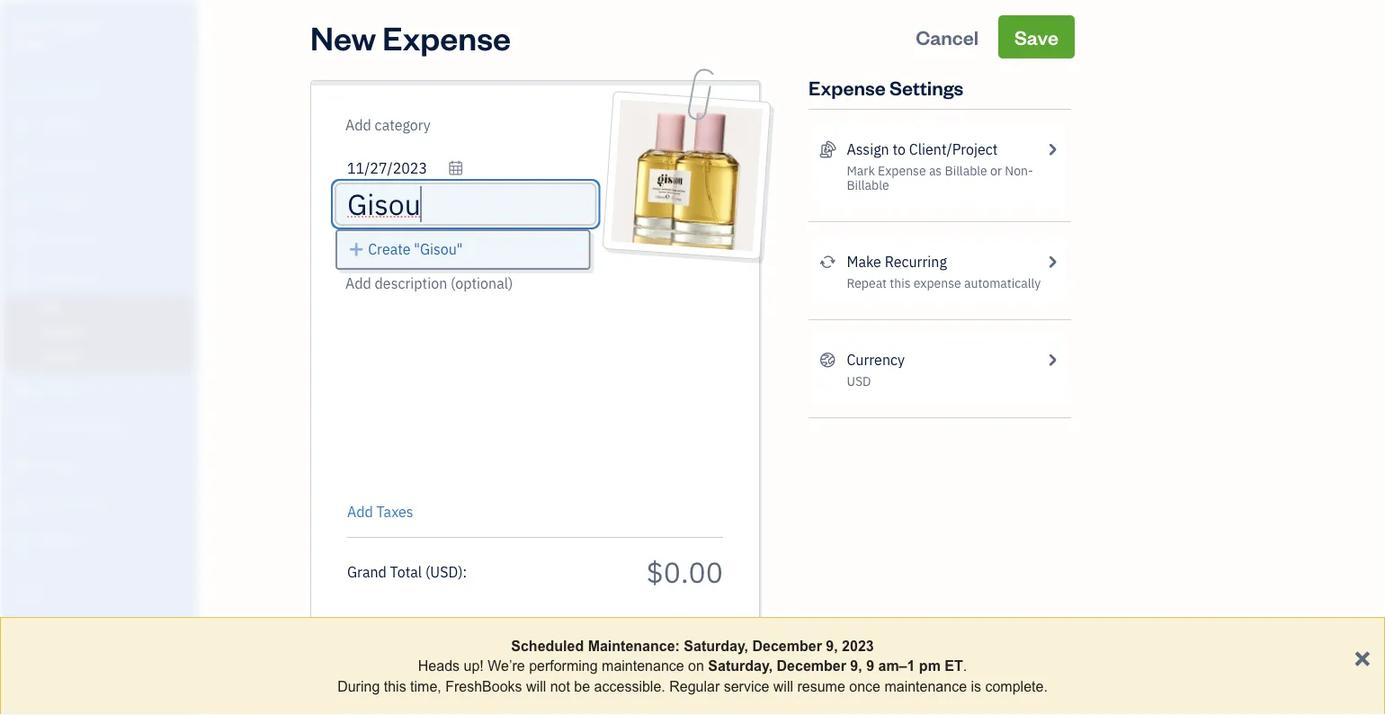 Task type: describe. For each thing, give the bounding box(es) containing it.
cancel button
[[900, 15, 995, 58]]

scheduled
[[511, 638, 584, 654]]

1 will from the left
[[526, 678, 546, 694]]

grand total ( usd ):
[[347, 562, 467, 581]]

delete image
[[638, 223, 726, 248]]

make
[[847, 252, 881, 271]]

settings
[[889, 74, 964, 100]]

add taxes button
[[347, 501, 413, 523]]

× dialog
[[0, 617, 1385, 715]]

1 horizontal spatial billable
[[945, 162, 987, 179]]

0 horizontal spatial billable
[[847, 177, 889, 193]]

Category text field
[[345, 114, 499, 136]]

refresh image
[[819, 251, 836, 273]]

items and services
[[13, 648, 108, 663]]

save button
[[998, 15, 1075, 58]]

×
[[1354, 640, 1371, 673]]

repeat this expense automatically
[[847, 275, 1041, 291]]

report image
[[12, 532, 33, 550]]

0 vertical spatial this
[[890, 275, 911, 291]]

to
[[893, 140, 906, 159]]

team members
[[13, 615, 92, 630]]

create
[[368, 240, 411, 259]]

grand
[[347, 562, 387, 581]]

plus image
[[348, 238, 365, 260]]

add
[[347, 502, 373, 521]]

automatically
[[964, 275, 1041, 291]]

expense for mark expense as billable or non- billable
[[878, 162, 926, 179]]

expense for new expense
[[383, 15, 511, 58]]

et
[[945, 658, 963, 674]]

currency
[[847, 350, 905, 369]]

assign
[[847, 140, 889, 159]]

team
[[13, 615, 42, 630]]

2 will from the left
[[773, 678, 793, 694]]

mark
[[847, 162, 875, 179]]

time,
[[410, 678, 441, 694]]

new
[[310, 15, 376, 58]]

once
[[849, 678, 880, 694]]

ruby oranges owner
[[14, 17, 99, 50]]

make recurring
[[847, 252, 947, 271]]

we're
[[488, 658, 525, 674]]

× button
[[1354, 640, 1371, 673]]

repeat
[[847, 275, 887, 291]]

1 vertical spatial december
[[777, 658, 846, 674]]

not
[[550, 678, 570, 694]]

non-
[[1005, 162, 1033, 179]]

project image
[[12, 381, 33, 399]]

am–1
[[878, 658, 915, 674]]

timer image
[[12, 419, 33, 437]]

add taxes
[[347, 502, 413, 521]]

up!
[[464, 658, 484, 674]]

1 vertical spatial expense
[[809, 74, 886, 100]]

delete image button
[[638, 222, 727, 249]]

save
[[1014, 24, 1059, 49]]

chart image
[[12, 495, 33, 513]]

0 vertical spatial december
[[752, 638, 822, 654]]

0 vertical spatial usd
[[847, 373, 871, 389]]

or
[[990, 162, 1002, 179]]

money image
[[12, 457, 33, 475]]

this inside scheduled maintenance: saturday, december 9, 2023 heads up! we're performing maintenance on saturday, december 9, 9 am–1 pm et . during this time, freshbooks will not be accessible. regular service will resume once maintenance is complete.
[[384, 678, 406, 694]]

pm
[[919, 658, 941, 674]]

oranges
[[48, 17, 99, 34]]

0 vertical spatial saturday,
[[684, 638, 748, 654]]

0 vertical spatial maintenance
[[602, 658, 684, 674]]

regular
[[669, 678, 720, 694]]

1 horizontal spatial 9,
[[850, 658, 862, 674]]

scheduled maintenance: saturday, december 9, 2023 heads up! we're performing maintenance on saturday, december 9, 9 am–1 pm et . during this time, freshbooks will not be accessible. regular service will resume once maintenance is complete.
[[337, 638, 1048, 694]]

owner
[[14, 36, 50, 50]]

image
[[684, 226, 726, 248]]

be
[[574, 678, 590, 694]]



Task type: locate. For each thing, give the bounding box(es) containing it.
complete.
[[985, 678, 1048, 694]]

9, left 9
[[850, 658, 862, 674]]

this left "time,"
[[384, 678, 406, 694]]

usd right total
[[430, 562, 458, 581]]

resume
[[797, 678, 845, 694]]

expense inside mark expense as billable or non- billable
[[878, 162, 926, 179]]

(
[[425, 562, 430, 581]]

items
[[13, 648, 41, 663]]

create "gisou"
[[368, 240, 463, 259]]

apps
[[13, 581, 40, 596]]

create "gisou" list box
[[337, 231, 589, 268]]

9,
[[826, 638, 838, 654], [850, 658, 862, 674]]

delete
[[638, 223, 682, 245]]

on
[[688, 658, 704, 674]]

dashboard image
[[12, 80, 33, 98]]

1 vertical spatial usd
[[430, 562, 458, 581]]

this
[[890, 275, 911, 291], [384, 678, 406, 694]]

maintenance
[[602, 658, 684, 674], [884, 678, 967, 694]]

1 vertical spatial this
[[384, 678, 406, 694]]

invoice image
[[12, 193, 33, 211]]

estimate image
[[12, 156, 33, 174]]

mark expense as billable or non- billable
[[847, 162, 1033, 193]]

0 horizontal spatial will
[[526, 678, 546, 694]]

Merchant text field
[[347, 186, 593, 222]]

0 horizontal spatial maintenance
[[602, 658, 684, 674]]

chevronright image
[[1044, 139, 1060, 160], [1044, 251, 1060, 273]]

items and services link
[[4, 640, 192, 672]]

1 horizontal spatial this
[[890, 275, 911, 291]]

currencyandlanguage image
[[819, 349, 836, 371]]

.
[[963, 658, 967, 674]]

1 horizontal spatial maintenance
[[884, 678, 967, 694]]

client/project
[[909, 140, 998, 159]]

and
[[44, 648, 63, 663]]

services
[[65, 648, 108, 663]]

2 vertical spatial expense
[[878, 162, 926, 179]]

this down make recurring on the right of page
[[890, 275, 911, 291]]

2023
[[842, 638, 874, 654]]

expense settings
[[809, 74, 964, 100]]

will left the not
[[526, 678, 546, 694]]

main element
[[0, 0, 243, 715]]

expense image
[[12, 269, 33, 287]]

1 vertical spatial chevronright image
[[1044, 251, 1060, 273]]

1 vertical spatial saturday,
[[708, 658, 773, 674]]

maintenance down maintenance: on the left of page
[[602, 658, 684, 674]]

as
[[929, 162, 942, 179]]

ruby
[[14, 17, 46, 34]]

assign to client/project
[[847, 140, 998, 159]]

1 chevronright image from the top
[[1044, 139, 1060, 160]]

billable down client/project
[[945, 162, 987, 179]]

new expense
[[310, 15, 511, 58]]

during
[[337, 678, 380, 694]]

9
[[866, 658, 874, 674]]

payment image
[[12, 231, 33, 249]]

maintenance:
[[588, 638, 680, 654]]

will right service
[[773, 678, 793, 694]]

performing
[[529, 658, 598, 674]]

usd
[[847, 373, 871, 389], [430, 562, 458, 581]]

1 vertical spatial 9,
[[850, 658, 862, 674]]

Description text field
[[338, 273, 714, 488]]

heads
[[418, 658, 460, 674]]

billable
[[945, 162, 987, 179], [847, 177, 889, 193]]

chevronright image for assign to client/project
[[1044, 139, 1060, 160]]

0 horizontal spatial usd
[[430, 562, 458, 581]]

expensesrebilling image
[[819, 139, 836, 160]]

9, left 2023
[[826, 638, 838, 654]]

0 vertical spatial expense
[[383, 15, 511, 58]]

1 horizontal spatial will
[[773, 678, 793, 694]]

0 horizontal spatial 9,
[[826, 638, 838, 654]]

usd down currency
[[847, 373, 871, 389]]

cancel
[[916, 24, 979, 49]]

client image
[[12, 118, 33, 136]]

accessible.
[[594, 678, 665, 694]]

taxes
[[376, 502, 413, 521]]

chevronright image for make recurring
[[1044, 251, 1060, 273]]

service
[[724, 678, 769, 694]]

expense
[[914, 275, 961, 291]]

chevronright image
[[1044, 349, 1060, 371]]

1 horizontal spatial usd
[[847, 373, 871, 389]]

0 horizontal spatial this
[[384, 678, 406, 694]]

0 vertical spatial chevronright image
[[1044, 139, 1060, 160]]

saturday, up service
[[708, 658, 773, 674]]

will
[[526, 678, 546, 694], [773, 678, 793, 694]]

saturday,
[[684, 638, 748, 654], [708, 658, 773, 674]]

"gisou"
[[414, 240, 463, 259]]

apps link
[[4, 574, 192, 605]]

2 chevronright image from the top
[[1044, 251, 1060, 273]]

december
[[752, 638, 822, 654], [777, 658, 846, 674]]

team members link
[[4, 607, 192, 639]]

recurring
[[885, 252, 947, 271]]

Date in MM/DD/YYYY format text field
[[347, 159, 464, 178]]

members
[[44, 615, 92, 630]]

billable down assign
[[847, 177, 889, 193]]

is
[[971, 678, 981, 694]]

1 vertical spatial maintenance
[[884, 678, 967, 694]]

total
[[390, 562, 422, 581]]

expense
[[383, 15, 511, 58], [809, 74, 886, 100], [878, 162, 926, 179]]

Amount (USD) text field
[[646, 553, 723, 590]]

saturday, up on on the bottom of the page
[[684, 638, 748, 654]]

freshbooks
[[445, 678, 522, 694]]

0 vertical spatial 9,
[[826, 638, 838, 654]]

maintenance down the pm
[[884, 678, 967, 694]]

):
[[458, 562, 467, 581]]



Task type: vqa. For each thing, say whether or not it's contained in the screenshot.
we
no



